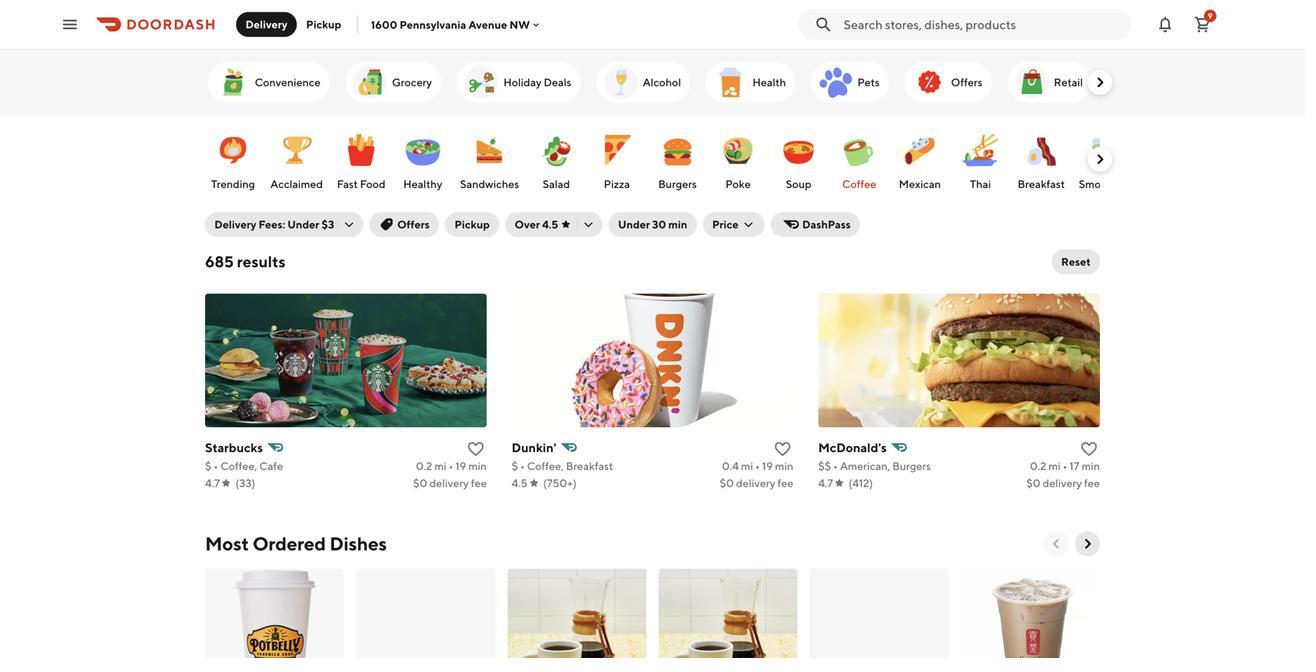 Task type: locate. For each thing, give the bounding box(es) containing it.
convenience link
[[208, 62, 330, 103]]

$$ • american, burgers
[[818, 460, 931, 472]]

1 coffee, from the left
[[220, 460, 257, 472]]

offers inside offers button
[[397, 218, 430, 231]]

acclaimed link
[[267, 124, 326, 195]]

3 delivery from the left
[[1043, 477, 1082, 489]]

1 horizontal spatial under
[[618, 218, 650, 231]]

$​0 delivery fee for starbucks
[[413, 477, 487, 489]]

fee down 0.4 mi • 19 min
[[778, 477, 793, 489]]

1 horizontal spatial pickup button
[[445, 212, 499, 237]]

1 horizontal spatial pickup
[[455, 218, 490, 231]]

0.2
[[416, 460, 432, 472], [1030, 460, 1046, 472]]

$
[[205, 460, 212, 472], [512, 460, 518, 472]]

1 $ from the left
[[205, 460, 212, 472]]

2 19 from the left
[[762, 460, 773, 472]]

next button of carousel image right previous button of carousel icon
[[1080, 536, 1095, 552]]

1 click to add this store to your saved list image from the left
[[467, 440, 485, 458]]

poke
[[726, 178, 751, 190]]

$ down the dunkin'
[[512, 460, 518, 472]]

$3
[[322, 218, 334, 231]]

delivery up convenience link
[[245, 18, 287, 31]]

0.2 for mcdonald's
[[1030, 460, 1046, 472]]

0 horizontal spatial pickup
[[306, 18, 341, 31]]

0 vertical spatial burgers
[[658, 178, 697, 190]]

price button
[[703, 212, 765, 237]]

offers link
[[905, 62, 992, 103]]

fast food
[[337, 178, 386, 190]]

2 under from the left
[[618, 218, 650, 231]]

0 horizontal spatial 4.7
[[205, 477, 220, 489]]

0 horizontal spatial 19
[[455, 460, 466, 472]]

2 click to add this store to your saved list image from the left
[[1080, 440, 1099, 458]]

1 horizontal spatial fee
[[778, 477, 793, 489]]

grocery image
[[352, 64, 389, 101]]

delivery down 0.2 mi • 17 min
[[1043, 477, 1082, 489]]

min
[[668, 218, 687, 231], [468, 460, 487, 472], [775, 460, 793, 472], [1082, 460, 1100, 472]]

open menu image
[[61, 15, 79, 34]]

0 horizontal spatial under
[[287, 218, 319, 231]]

0 horizontal spatial fee
[[471, 477, 487, 489]]

0 horizontal spatial 4.5
[[512, 477, 528, 489]]

1 horizontal spatial $​0
[[720, 477, 734, 489]]

0.2 for starbucks
[[416, 460, 432, 472]]

convenience image
[[214, 64, 252, 101]]

0 vertical spatial offers
[[951, 76, 983, 89]]

1 vertical spatial breakfast
[[566, 460, 613, 472]]

notification bell image
[[1156, 15, 1175, 34]]

1 delivery from the left
[[430, 477, 469, 489]]

under left 30
[[618, 218, 650, 231]]

coffee, for dunkin'
[[527, 460, 564, 472]]

under
[[287, 218, 319, 231], [618, 218, 650, 231]]

2 mi from the left
[[741, 460, 753, 472]]

offers down healthy
[[397, 218, 430, 231]]

pickup right delivery button
[[306, 18, 341, 31]]

coffee, down the dunkin'
[[527, 460, 564, 472]]

9
[[1208, 11, 1213, 20]]

next button of carousel image
[[1092, 75, 1108, 90], [1092, 151, 1108, 167], [1080, 536, 1095, 552]]

1 horizontal spatial mi
[[741, 460, 753, 472]]

trending
[[211, 178, 255, 190]]

2 horizontal spatial delivery
[[1043, 477, 1082, 489]]

0 horizontal spatial breakfast
[[566, 460, 613, 472]]

$​0
[[413, 477, 427, 489], [720, 477, 734, 489], [1026, 477, 1041, 489]]

1 vertical spatial next button of carousel image
[[1092, 151, 1108, 167]]

•
[[214, 460, 218, 472], [449, 460, 453, 472], [520, 460, 525, 472], [755, 460, 760, 472], [833, 460, 838, 472], [1063, 460, 1067, 472]]

2 horizontal spatial $​0 delivery fee
[[1026, 477, 1100, 489]]

$​0 for dunkin'
[[720, 477, 734, 489]]

fee down 0.2 mi • 19 min
[[471, 477, 487, 489]]

1 $​0 delivery fee from the left
[[413, 477, 487, 489]]

0 vertical spatial breakfast
[[1018, 178, 1065, 190]]

grocery
[[392, 76, 432, 89]]

1 4.7 from the left
[[205, 477, 220, 489]]

$​0 for starbucks
[[413, 477, 427, 489]]

$​0 delivery fee down 0.4 mi • 19 min
[[720, 477, 793, 489]]

0 vertical spatial pickup
[[306, 18, 341, 31]]

0 horizontal spatial $​0
[[413, 477, 427, 489]]

mi
[[434, 460, 447, 472], [741, 460, 753, 472], [1049, 460, 1061, 472]]

4.7 for starbucks
[[205, 477, 220, 489]]

4.5
[[542, 218, 558, 231], [512, 477, 528, 489]]

fee for starbucks
[[471, 477, 487, 489]]

click to add this store to your saved list image up 0.2 mi • 19 min
[[467, 440, 485, 458]]

1600 pennsylvania avenue nw
[[371, 18, 530, 31]]

2 horizontal spatial $​0
[[1026, 477, 1041, 489]]

pickup for bottom pickup button
[[455, 218, 490, 231]]

1 vertical spatial offers
[[397, 218, 430, 231]]

most ordered dishes
[[205, 533, 387, 555]]

1 horizontal spatial burgers
[[892, 460, 931, 472]]

reset button
[[1052, 249, 1100, 274]]

delivery button
[[236, 12, 297, 37]]

price
[[712, 218, 739, 231]]

dunkin'
[[512, 440, 556, 455]]

delivery down 0.2 mi • 19 min
[[430, 477, 469, 489]]

3 $​0 delivery fee from the left
[[1026, 477, 1100, 489]]

0 horizontal spatial 0.2
[[416, 460, 432, 472]]

pickup button left 1600
[[297, 12, 351, 37]]

under left the $3
[[287, 218, 319, 231]]

burgers up 30
[[658, 178, 697, 190]]

4.7 down $$
[[818, 477, 833, 489]]

4 • from the left
[[755, 460, 760, 472]]

1 under from the left
[[287, 218, 319, 231]]

2 $​0 from the left
[[720, 477, 734, 489]]

1 horizontal spatial 19
[[762, 460, 773, 472]]

health image
[[712, 64, 749, 101]]

1 horizontal spatial 4.7
[[818, 477, 833, 489]]

delivery left fees:
[[214, 218, 256, 231]]

1 horizontal spatial breakfast
[[1018, 178, 1065, 190]]

breakfast up (750+)
[[566, 460, 613, 472]]

$​0 delivery fee down 0.2 mi • 19 min
[[413, 477, 487, 489]]

$​0 down 0.2 mi • 17 min
[[1026, 477, 1041, 489]]

2 horizontal spatial fee
[[1084, 477, 1100, 489]]

1 horizontal spatial delivery
[[736, 477, 775, 489]]

(750+)
[[543, 477, 577, 489]]

1 horizontal spatial offers
[[951, 76, 983, 89]]

pickup down sandwiches
[[455, 218, 490, 231]]

4.5 right over
[[542, 218, 558, 231]]

trending link
[[207, 124, 259, 195]]

0 horizontal spatial mi
[[434, 460, 447, 472]]

pets link
[[811, 62, 889, 103]]

min for starbucks
[[468, 460, 487, 472]]

burgers right american,
[[892, 460, 931, 472]]

4.7 left (33)
[[205, 477, 220, 489]]

1 horizontal spatial $
[[512, 460, 518, 472]]

4.7 for mcdonald's
[[818, 477, 833, 489]]

mexican
[[899, 178, 941, 190]]

delivery for delivery
[[245, 18, 287, 31]]

2 delivery from the left
[[736, 477, 775, 489]]

fee
[[471, 477, 487, 489], [778, 477, 793, 489], [1084, 477, 1100, 489]]

0 horizontal spatial click to add this store to your saved list image
[[467, 440, 485, 458]]

1 vertical spatial pickup button
[[445, 212, 499, 237]]

$ down starbucks
[[205, 460, 212, 472]]

$​0 delivery fee down 0.2 mi • 17 min
[[1026, 477, 1100, 489]]

offers right 'offers' image
[[951, 76, 983, 89]]

next button of carousel image up smoothie
[[1092, 151, 1108, 167]]

3 $​0 from the left
[[1026, 477, 1041, 489]]

30
[[652, 218, 666, 231]]

$​0 down 0.4
[[720, 477, 734, 489]]

sandwiches
[[460, 178, 519, 190]]

pickup button down sandwiches
[[445, 212, 499, 237]]

fees:
[[259, 218, 285, 231]]

healthy
[[403, 178, 442, 190]]

under 30 min button
[[609, 212, 697, 237]]

3 • from the left
[[520, 460, 525, 472]]

0 horizontal spatial $
[[205, 460, 212, 472]]

1 horizontal spatial $​0 delivery fee
[[720, 477, 793, 489]]

2 4.7 from the left
[[818, 477, 833, 489]]

2 fee from the left
[[778, 477, 793, 489]]

pickup button
[[297, 12, 351, 37], [445, 212, 499, 237]]

0 horizontal spatial delivery
[[430, 477, 469, 489]]

0 horizontal spatial $​0 delivery fee
[[413, 477, 487, 489]]

4.5 down the dunkin'
[[512, 477, 528, 489]]

1 vertical spatial burgers
[[892, 460, 931, 472]]

click to add this store to your saved list image
[[467, 440, 485, 458], [1080, 440, 1099, 458]]

results
[[237, 252, 286, 271]]

1 0.2 from the left
[[416, 460, 432, 472]]

burgers
[[658, 178, 697, 190], [892, 460, 931, 472]]

pickup
[[306, 18, 341, 31], [455, 218, 490, 231]]

mi for dunkin'
[[741, 460, 753, 472]]

0 horizontal spatial burgers
[[658, 178, 697, 190]]

click to add this store to your saved list image up 0.2 mi • 17 min
[[1080, 440, 1099, 458]]

delivery down 0.4 mi • 19 min
[[736, 477, 775, 489]]

pennsylvania
[[400, 18, 466, 31]]

19
[[455, 460, 466, 472], [762, 460, 773, 472]]

offers image
[[911, 64, 948, 101]]

1 fee from the left
[[471, 477, 487, 489]]

1 horizontal spatial coffee,
[[527, 460, 564, 472]]

breakfast right thai at the top right of page
[[1018, 178, 1065, 190]]

retail image
[[1014, 64, 1051, 101]]

1 • from the left
[[214, 460, 218, 472]]

0 vertical spatial 4.5
[[542, 218, 558, 231]]

1 horizontal spatial click to add this store to your saved list image
[[1080, 440, 1099, 458]]

0 vertical spatial next button of carousel image
[[1092, 75, 1108, 90]]

1 $​0 from the left
[[413, 477, 427, 489]]

0 horizontal spatial coffee,
[[220, 460, 257, 472]]

fee for dunkin'
[[778, 477, 793, 489]]

$​0 down 0.2 mi • 19 min
[[413, 477, 427, 489]]

min inside under 30 min button
[[668, 218, 687, 231]]

coffee,
[[220, 460, 257, 472], [527, 460, 564, 472]]

4.5 inside button
[[542, 218, 558, 231]]

1 mi from the left
[[434, 460, 447, 472]]

9 button
[[1187, 9, 1218, 40]]

under inside under 30 min button
[[618, 218, 650, 231]]

delivery inside button
[[245, 18, 287, 31]]

2 coffee, from the left
[[527, 460, 564, 472]]

685
[[205, 252, 234, 271]]

retail link
[[1007, 62, 1092, 103]]

alcohol
[[643, 76, 681, 89]]

1600
[[371, 18, 397, 31]]

2 0.2 from the left
[[1030, 460, 1046, 472]]

1 horizontal spatial 0.2
[[1030, 460, 1046, 472]]

fee down 0.2 mi • 17 min
[[1084, 477, 1100, 489]]

1 vertical spatial pickup
[[455, 218, 490, 231]]

3 fee from the left
[[1084, 477, 1100, 489]]

next button of carousel image right the retail
[[1092, 75, 1108, 90]]

offers
[[951, 76, 983, 89], [397, 218, 430, 231]]

delivery for delivery fees: under $3
[[214, 218, 256, 231]]

soup
[[786, 178, 812, 190]]

holiday deals image
[[463, 64, 500, 101]]

1 vertical spatial delivery
[[214, 218, 256, 231]]

delivery
[[430, 477, 469, 489], [736, 477, 775, 489], [1043, 477, 1082, 489]]

0 vertical spatial delivery
[[245, 18, 287, 31]]

2 $ from the left
[[512, 460, 518, 472]]

delivery
[[245, 18, 287, 31], [214, 218, 256, 231]]

2 $​0 delivery fee from the left
[[720, 477, 793, 489]]

3 mi from the left
[[1049, 460, 1061, 472]]

alcohol link
[[596, 62, 690, 103]]

$​0 delivery fee
[[413, 477, 487, 489], [720, 477, 793, 489], [1026, 477, 1100, 489]]

mcdonald's
[[818, 440, 887, 455]]

offers button
[[369, 212, 439, 237]]

2 horizontal spatial mi
[[1049, 460, 1061, 472]]

1 19 from the left
[[455, 460, 466, 472]]

coffee, up (33)
[[220, 460, 257, 472]]

0.2 mi • 17 min
[[1030, 460, 1100, 472]]

19 for dunkin'
[[762, 460, 773, 472]]

0.4
[[722, 460, 739, 472]]

2 • from the left
[[449, 460, 453, 472]]

0 horizontal spatial offers
[[397, 218, 430, 231]]

4.7
[[205, 477, 220, 489], [818, 477, 833, 489]]

5 • from the left
[[833, 460, 838, 472]]

cafe
[[259, 460, 283, 472]]

1 vertical spatial 4.5
[[512, 477, 528, 489]]

min for mcdonald's
[[1082, 460, 1100, 472]]

1 horizontal spatial 4.5
[[542, 218, 558, 231]]

delivery for mcdonald's
[[1043, 477, 1082, 489]]

0 vertical spatial pickup button
[[297, 12, 351, 37]]

breakfast
[[1018, 178, 1065, 190], [566, 460, 613, 472]]

685 results
[[205, 252, 286, 271]]

pickup for leftmost pickup button
[[306, 18, 341, 31]]



Task type: vqa. For each thing, say whether or not it's contained in the screenshot.


Task type: describe. For each thing, give the bounding box(es) containing it.
smoothie
[[1079, 178, 1127, 190]]

coffee
[[842, 178, 876, 190]]

thai
[[970, 178, 991, 190]]

pizza
[[604, 178, 630, 190]]

click to add this store to your saved list image for mcdonald's
[[1080, 440, 1099, 458]]

grocery link
[[345, 62, 441, 103]]

over 4.5
[[515, 218, 558, 231]]

deals
[[544, 76, 571, 89]]

mi for mcdonald's
[[1049, 460, 1061, 472]]

holiday deals
[[503, 76, 571, 89]]

Store search: begin typing to search for stores available on DoorDash text field
[[844, 16, 1122, 33]]

fee for mcdonald's
[[1084, 477, 1100, 489]]

mi for starbucks
[[434, 460, 447, 472]]

$ • coffee, breakfast
[[512, 460, 613, 472]]

holiday
[[503, 76, 542, 89]]

min for dunkin'
[[775, 460, 793, 472]]

dashpass
[[802, 218, 851, 231]]

reset
[[1061, 255, 1091, 268]]

click to add this store to your saved list image for starbucks
[[467, 440, 485, 458]]

starbucks
[[205, 440, 263, 455]]

1 items, open order cart image
[[1193, 15, 1212, 34]]

convenience
[[255, 76, 321, 89]]

health
[[753, 76, 786, 89]]

$ for dunkin'
[[512, 460, 518, 472]]

most
[[205, 533, 249, 555]]

$ • coffee, cafe
[[205, 460, 283, 472]]

$$
[[818, 460, 831, 472]]

health link
[[706, 62, 795, 103]]

(412)
[[849, 477, 873, 489]]

0.2 mi • 19 min
[[416, 460, 487, 472]]

click to add this store to your saved list image
[[773, 440, 792, 458]]

delivery for starbucks
[[430, 477, 469, 489]]

(33)
[[235, 477, 255, 489]]

offers inside offers link
[[951, 76, 983, 89]]

$​0 for mcdonald's
[[1026, 477, 1041, 489]]

holiday deals link
[[457, 62, 581, 103]]

pets image
[[817, 64, 854, 101]]

nw
[[510, 18, 530, 31]]

coffee, for starbucks
[[220, 460, 257, 472]]

american,
[[840, 460, 890, 472]]

acclaimed
[[270, 178, 323, 190]]

food
[[360, 178, 386, 190]]

$ for starbucks
[[205, 460, 212, 472]]

$​0 delivery fee for dunkin'
[[720, 477, 793, 489]]

ordered
[[253, 533, 326, 555]]

retail
[[1054, 76, 1083, 89]]

delivery fees: under $3
[[214, 218, 334, 231]]

delivery for dunkin'
[[736, 477, 775, 489]]

alcohol image
[[602, 64, 640, 101]]

19 for starbucks
[[455, 460, 466, 472]]

dishes
[[330, 533, 387, 555]]

over
[[515, 218, 540, 231]]

fast
[[337, 178, 358, 190]]

pets
[[858, 76, 880, 89]]

17
[[1070, 460, 1080, 472]]

previous button of carousel image
[[1049, 536, 1064, 552]]

over 4.5 button
[[505, 212, 603, 237]]

avenue
[[469, 18, 507, 31]]

salad
[[543, 178, 570, 190]]

under 30 min
[[618, 218, 687, 231]]

dashpass button
[[771, 212, 860, 237]]

1600 pennsylvania avenue nw button
[[371, 18, 542, 31]]

$​0 delivery fee for mcdonald's
[[1026, 477, 1100, 489]]

0 horizontal spatial pickup button
[[297, 12, 351, 37]]

6 • from the left
[[1063, 460, 1067, 472]]

0.4 mi • 19 min
[[722, 460, 793, 472]]

2 vertical spatial next button of carousel image
[[1080, 536, 1095, 552]]



